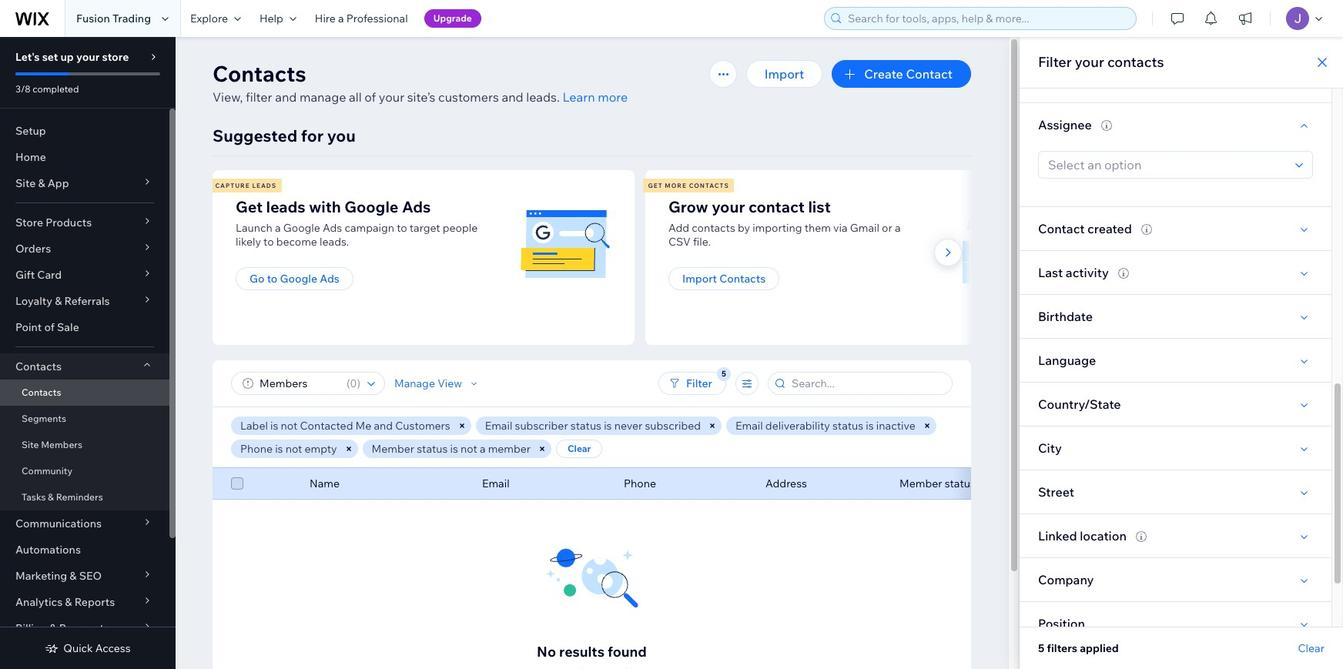 Task type: vqa. For each thing, say whether or not it's contained in the screenshot.
Analytics & Reports Popup Button
yes



Task type: locate. For each thing, give the bounding box(es) containing it.
2 vertical spatial ads
[[320, 272, 340, 286]]

filter up assignee
[[1038, 53, 1072, 71]]

1 horizontal spatial clear
[[1298, 642, 1325, 655]]

0 horizontal spatial contact
[[906, 66, 953, 82]]

analytics & reports
[[15, 595, 115, 609]]

is left inactive
[[866, 419, 874, 433]]

trading
[[112, 12, 151, 25]]

1 horizontal spatial of
[[364, 89, 376, 105]]

0 horizontal spatial clear
[[568, 443, 591, 454]]

contact inside button
[[906, 66, 953, 82]]

1 vertical spatial google
[[283, 221, 320, 235]]

your up assignee
[[1075, 53, 1104, 71]]

tasks & reminders
[[22, 491, 103, 503]]

is
[[270, 419, 278, 433], [604, 419, 612, 433], [866, 419, 874, 433], [275, 442, 283, 456], [450, 442, 458, 456]]

1 horizontal spatial clear button
[[1298, 642, 1325, 655]]

help button
[[250, 0, 306, 37]]

ads up target
[[402, 197, 431, 216]]

&
[[38, 176, 45, 190], [55, 294, 62, 308], [48, 491, 54, 503], [70, 569, 77, 583], [65, 595, 72, 609], [49, 621, 57, 635]]

or
[[882, 221, 892, 235]]

and right filter
[[275, 89, 297, 105]]

a right 'hire' at top
[[338, 12, 344, 25]]

a right or
[[895, 221, 901, 235]]

Search for tools, apps, help & more... field
[[843, 8, 1131, 29]]

last
[[1038, 265, 1063, 280]]

capture leads
[[215, 182, 277, 189]]

list
[[210, 170, 1074, 345]]

hire
[[315, 12, 336, 25]]

not for empty
[[285, 442, 302, 456]]

label
[[240, 419, 268, 433]]

go to google ads
[[250, 272, 340, 286]]

1 vertical spatial of
[[44, 320, 55, 334]]

( 0 )
[[346, 377, 360, 390]]

member down customers
[[372, 442, 414, 456]]

hire a professional
[[315, 12, 408, 25]]

1 horizontal spatial import
[[765, 66, 804, 82]]

contacts down point of sale
[[15, 360, 62, 374]]

0 vertical spatial of
[[364, 89, 376, 105]]

google up campaign
[[344, 197, 399, 216]]

1 horizontal spatial phone
[[624, 477, 656, 491]]

1 vertical spatial contacts
[[692, 221, 735, 235]]

site down home
[[15, 176, 36, 190]]

gift card
[[15, 268, 62, 282]]

site
[[15, 176, 36, 190], [22, 439, 39, 451]]

import
[[765, 66, 804, 82], [682, 272, 717, 286]]

label is not contacted me and customers
[[240, 419, 450, 433]]

your right up
[[76, 50, 100, 64]]

a
[[338, 12, 344, 25], [275, 221, 281, 235], [895, 221, 901, 235], [480, 442, 486, 456]]

more
[[665, 182, 687, 189]]

0 vertical spatial google
[[344, 197, 399, 216]]

0 horizontal spatial of
[[44, 320, 55, 334]]

leads. inside get leads with google ads launch a google ads campaign to target people likely to become leads.
[[320, 235, 349, 249]]

0 horizontal spatial leads.
[[320, 235, 349, 249]]

grow your contact list add contacts by importing them via gmail or a csv file.
[[668, 197, 901, 249]]

to
[[397, 221, 407, 235], [263, 235, 274, 249], [267, 272, 278, 286]]

customers
[[395, 419, 450, 433]]

for
[[301, 126, 324, 146]]

contact right create
[[906, 66, 953, 82]]

products
[[46, 216, 92, 229]]

phone down label
[[240, 442, 273, 456]]

hire a professional link
[[306, 0, 417, 37]]

grow
[[668, 197, 708, 216]]

no
[[537, 643, 556, 661]]

1 horizontal spatial contact
[[1038, 221, 1085, 236]]

contacts up segments
[[22, 387, 61, 398]]

members
[[41, 439, 82, 451]]

more
[[598, 89, 628, 105]]

1 vertical spatial member
[[900, 477, 942, 491]]

leads. down with
[[320, 235, 349, 249]]

contacts inside button
[[719, 272, 766, 286]]

google down leads
[[283, 221, 320, 235]]

0 vertical spatial phone
[[240, 442, 273, 456]]

ads down get leads with google ads launch a google ads campaign to target people likely to become leads.
[[320, 272, 340, 286]]

0 vertical spatial member
[[372, 442, 414, 456]]

your left site's
[[379, 89, 404, 105]]

0 horizontal spatial member
[[372, 442, 414, 456]]

campaign
[[345, 221, 394, 235]]

& right the loyalty
[[55, 294, 62, 308]]

never
[[614, 419, 642, 433]]

reports
[[74, 595, 115, 609]]

is left the empty
[[275, 442, 283, 456]]

1 vertical spatial clear
[[1298, 642, 1325, 655]]

fusion
[[76, 12, 110, 25]]

tasks
[[22, 491, 46, 503]]

location
[[1080, 528, 1127, 544]]

1 vertical spatial import
[[682, 272, 717, 286]]

view
[[438, 377, 462, 390]]

member for member status
[[900, 477, 942, 491]]

referrals
[[64, 294, 110, 308]]

get
[[236, 197, 263, 216]]

not up phone is not empty
[[281, 419, 297, 433]]

1 horizontal spatial contacts
[[1107, 53, 1164, 71]]

professional
[[346, 12, 408, 25]]

contact up last
[[1038, 221, 1085, 236]]

0 horizontal spatial import
[[682, 272, 717, 286]]

clear inside button
[[568, 443, 591, 454]]

of right all
[[364, 89, 376, 105]]

seo
[[79, 569, 102, 583]]

(
[[346, 377, 350, 390]]

import inside button
[[682, 272, 717, 286]]

email for email subscriber status is never subscribed
[[485, 419, 512, 433]]

your
[[76, 50, 100, 64], [1075, 53, 1104, 71], [379, 89, 404, 105], [712, 197, 745, 216]]

csv
[[668, 235, 691, 249]]

is down customers
[[450, 442, 458, 456]]

phone
[[240, 442, 273, 456], [624, 477, 656, 491]]

None checkbox
[[231, 474, 243, 493]]

quick access button
[[45, 642, 131, 655]]

phone for phone is not empty
[[240, 442, 273, 456]]

0 horizontal spatial contacts
[[692, 221, 735, 235]]

0 horizontal spatial filter
[[686, 377, 712, 390]]

ads down with
[[323, 221, 342, 235]]

0 horizontal spatial phone
[[240, 442, 273, 456]]

email up 'member'
[[485, 419, 512, 433]]

& for marketing
[[70, 569, 77, 583]]

email left the deliverability
[[736, 419, 763, 433]]

0 vertical spatial clear
[[568, 443, 591, 454]]

a left 'member'
[[480, 442, 486, 456]]

member status is not a member
[[372, 442, 531, 456]]

app
[[48, 176, 69, 190]]

contacts up filter
[[213, 60, 306, 87]]

not left the empty
[[285, 442, 302, 456]]

leads
[[252, 182, 277, 189]]

site down segments
[[22, 439, 39, 451]]

1 vertical spatial site
[[22, 439, 39, 451]]

target
[[410, 221, 440, 235]]

payments
[[59, 621, 109, 635]]

2 vertical spatial google
[[280, 272, 317, 286]]

1 vertical spatial phone
[[624, 477, 656, 491]]

0 vertical spatial contacts
[[1107, 53, 1164, 71]]

& right billing
[[49, 621, 57, 635]]

email
[[485, 419, 512, 433], [736, 419, 763, 433], [482, 477, 510, 491]]

billing & payments button
[[0, 615, 169, 642]]

let's
[[15, 50, 40, 64]]

launch
[[236, 221, 273, 235]]

0 vertical spatial clear button
[[556, 440, 602, 458]]

activity
[[1066, 265, 1109, 280]]

phone down 'never'
[[624, 477, 656, 491]]

site & app button
[[0, 170, 169, 196]]

import inside button
[[765, 66, 804, 82]]

& left seo
[[70, 569, 77, 583]]

ads inside go to google ads button
[[320, 272, 340, 286]]

not for contacted
[[281, 419, 297, 433]]

list
[[808, 197, 831, 216]]

your up by
[[712, 197, 745, 216]]

company
[[1038, 572, 1094, 588]]

& right tasks
[[48, 491, 54, 503]]

Unsaved view field
[[255, 373, 342, 394]]

filter up subscribed
[[686, 377, 712, 390]]

1 vertical spatial leads.
[[320, 235, 349, 249]]

manage
[[394, 377, 435, 390]]

contacts down by
[[719, 272, 766, 286]]

1 vertical spatial clear button
[[1298, 642, 1325, 655]]

0 vertical spatial site
[[15, 176, 36, 190]]

all
[[349, 89, 362, 105]]

site inside dropdown button
[[15, 176, 36, 190]]

segments link
[[0, 406, 169, 432]]

member for member status is not a member
[[372, 442, 414, 456]]

filter for filter your contacts
[[1038, 53, 1072, 71]]

1 vertical spatial filter
[[686, 377, 712, 390]]

member down inactive
[[900, 477, 942, 491]]

0
[[350, 377, 357, 390]]

0 vertical spatial leads.
[[526, 89, 560, 105]]

reminders
[[56, 491, 103, 503]]

and right "me"
[[374, 419, 393, 433]]

and right the customers
[[502, 89, 523, 105]]

& left reports
[[65, 595, 72, 609]]

0 vertical spatial contact
[[906, 66, 953, 82]]

& inside dropdown button
[[65, 595, 72, 609]]

a down leads
[[275, 221, 281, 235]]

filter inside filter button
[[686, 377, 712, 390]]

not
[[281, 419, 297, 433], [285, 442, 302, 456], [461, 442, 477, 456]]

1 horizontal spatial leads.
[[526, 89, 560, 105]]

Select an option field
[[1044, 152, 1291, 178]]

of left the sale at the left top of page
[[44, 320, 55, 334]]

setup
[[15, 124, 46, 138]]

1 horizontal spatial filter
[[1038, 53, 1072, 71]]

of inside the contacts view, filter and manage all of your site's customers and leads. learn more
[[364, 89, 376, 105]]

0 vertical spatial filter
[[1038, 53, 1072, 71]]

site members link
[[0, 432, 169, 458]]

1 horizontal spatial member
[[900, 477, 942, 491]]

& left app
[[38, 176, 45, 190]]

billing & payments
[[15, 621, 109, 635]]

manage view button
[[394, 377, 481, 390]]

google down become
[[280, 272, 317, 286]]

contact
[[749, 197, 805, 216]]

list containing get leads with google ads
[[210, 170, 1074, 345]]

a inside get leads with google ads launch a google ads campaign to target people likely to become leads.
[[275, 221, 281, 235]]

to right go
[[267, 272, 278, 286]]

0 vertical spatial import
[[765, 66, 804, 82]]

automations
[[15, 543, 81, 557]]

contacts link
[[0, 380, 169, 406]]

customers
[[438, 89, 499, 105]]

no results found
[[537, 643, 647, 661]]

email down 'member'
[[482, 477, 510, 491]]

5 filters applied
[[1038, 642, 1119, 655]]

manage view
[[394, 377, 462, 390]]

leads. left learn
[[526, 89, 560, 105]]

filter
[[1038, 53, 1072, 71], [686, 377, 712, 390]]

contacts
[[213, 60, 306, 87], [719, 272, 766, 286], [15, 360, 62, 374], [22, 387, 61, 398]]

& for billing
[[49, 621, 57, 635]]

clear button
[[556, 440, 602, 458], [1298, 642, 1325, 655]]

1 vertical spatial contact
[[1038, 221, 1085, 236]]



Task type: describe. For each thing, give the bounding box(es) containing it.
& for loyalty
[[55, 294, 62, 308]]

0 horizontal spatial clear button
[[556, 440, 602, 458]]

email subscriber status is never subscribed
[[485, 419, 701, 433]]

subscribed
[[645, 419, 701, 433]]

help
[[260, 12, 283, 25]]

filter for filter
[[686, 377, 712, 390]]

fusion trading
[[76, 12, 151, 25]]

create contact
[[864, 66, 953, 82]]

store
[[102, 50, 129, 64]]

inactive
[[876, 419, 915, 433]]

add
[[668, 221, 689, 235]]

create
[[864, 66, 903, 82]]

0 horizontal spatial and
[[275, 89, 297, 105]]

analytics
[[15, 595, 63, 609]]

of inside "sidebar" element
[[44, 320, 55, 334]]

learn
[[563, 89, 595, 105]]

card
[[37, 268, 62, 282]]

1 horizontal spatial and
[[374, 419, 393, 433]]

access
[[95, 642, 131, 655]]

filter button
[[658, 372, 726, 395]]

site's
[[407, 89, 436, 105]]

me
[[355, 419, 371, 433]]

gift card button
[[0, 262, 169, 288]]

0 vertical spatial ads
[[402, 197, 431, 216]]

home link
[[0, 144, 169, 170]]

upgrade
[[433, 12, 472, 24]]

point of sale link
[[0, 314, 169, 340]]

import for import contacts
[[682, 272, 717, 286]]

marketing
[[15, 569, 67, 583]]

phone is not empty
[[240, 442, 337, 456]]

linked location
[[1038, 528, 1127, 544]]

your inside "sidebar" element
[[76, 50, 100, 64]]

1 vertical spatial ads
[[323, 221, 342, 235]]

orders button
[[0, 236, 169, 262]]

site for site members
[[22, 439, 39, 451]]

name
[[310, 477, 340, 491]]

store products button
[[0, 209, 169, 236]]

address
[[766, 477, 807, 491]]

you
[[327, 126, 356, 146]]

site & app
[[15, 176, 69, 190]]

5
[[1038, 642, 1045, 655]]

set
[[42, 50, 58, 64]]

site for site & app
[[15, 176, 36, 190]]

importing
[[753, 221, 802, 235]]

community link
[[0, 458, 169, 484]]

tasks & reminders link
[[0, 484, 169, 511]]

point of sale
[[15, 320, 79, 334]]

store
[[15, 216, 43, 229]]

filter
[[246, 89, 272, 105]]

import for import
[[765, 66, 804, 82]]

go to google ads button
[[236, 267, 353, 290]]

contacts inside popup button
[[15, 360, 62, 374]]

gift
[[15, 268, 35, 282]]

point
[[15, 320, 42, 334]]

google inside go to google ads button
[[280, 272, 317, 286]]

position
[[1038, 616, 1085, 632]]

a inside grow your contact list add contacts by importing them via gmail or a csv file.
[[895, 221, 901, 235]]

marketing & seo
[[15, 569, 102, 583]]

email deliverability status is inactive
[[736, 419, 915, 433]]

results
[[559, 643, 604, 661]]

learn more button
[[563, 88, 628, 106]]

your inside the contacts view, filter and manage all of your site's customers and leads. learn more
[[379, 89, 404, 105]]

& for tasks
[[48, 491, 54, 503]]

2 horizontal spatial and
[[502, 89, 523, 105]]

communications button
[[0, 511, 169, 537]]

clear for the leftmost "clear" button
[[568, 443, 591, 454]]

analytics & reports button
[[0, 589, 169, 615]]

sidebar element
[[0, 37, 176, 669]]

setup link
[[0, 118, 169, 144]]

let's set up your store
[[15, 50, 129, 64]]

get leads with google ads launch a google ads campaign to target people likely to become leads.
[[236, 197, 478, 249]]

view,
[[213, 89, 243, 105]]

gmail
[[850, 221, 879, 235]]

contacts button
[[0, 353, 169, 380]]

leads. inside the contacts view, filter and manage all of your site's customers and leads. learn more
[[526, 89, 560, 105]]

completed
[[33, 83, 79, 95]]

import button
[[746, 60, 823, 88]]

go
[[250, 272, 265, 286]]

clear for "clear" button to the bottom
[[1298, 642, 1325, 655]]

Search... field
[[787, 373, 947, 394]]

orders
[[15, 242, 51, 256]]

is left 'never'
[[604, 419, 612, 433]]

to inside button
[[267, 272, 278, 286]]

suggested for you
[[213, 126, 356, 146]]

explore
[[190, 12, 228, 25]]

loyalty & referrals button
[[0, 288, 169, 314]]

community
[[22, 465, 73, 477]]

site members
[[22, 439, 82, 451]]

contacts inside the contacts view, filter and manage all of your site's customers and leads. learn more
[[213, 60, 306, 87]]

is right label
[[270, 419, 278, 433]]

filter your contacts
[[1038, 53, 1164, 71]]

people
[[443, 221, 478, 235]]

them
[[805, 221, 831, 235]]

import contacts
[[682, 272, 766, 286]]

& for analytics
[[65, 595, 72, 609]]

via
[[833, 221, 848, 235]]

not left 'member'
[[461, 442, 477, 456]]

likely
[[236, 235, 261, 249]]

phone for phone
[[624, 477, 656, 491]]

filters
[[1047, 642, 1077, 655]]

contacts
[[689, 182, 729, 189]]

contacts inside grow your contact list add contacts by importing them via gmail or a csv file.
[[692, 221, 735, 235]]

your inside grow your contact list add contacts by importing them via gmail or a csv file.
[[712, 197, 745, 216]]

suggested
[[213, 126, 297, 146]]

to left target
[[397, 221, 407, 235]]

found
[[608, 643, 647, 661]]

& for site
[[38, 176, 45, 190]]

to right the likely
[[263, 235, 274, 249]]

email for email deliverability status is inactive
[[736, 419, 763, 433]]



